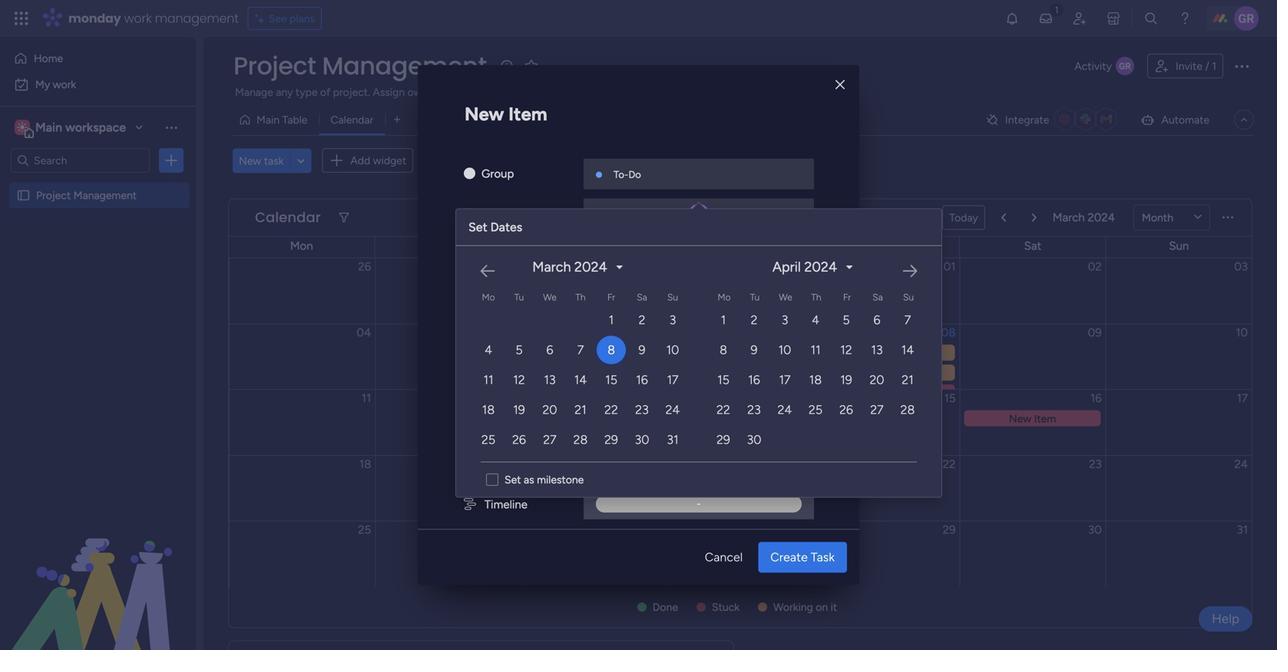 Task type: vqa. For each thing, say whether or not it's contained in the screenshot.


Task type: locate. For each thing, give the bounding box(es) containing it.
1 horizontal spatial 4 button
[[801, 306, 830, 334]]

4 button up notes
[[474, 336, 503, 364]]

1 vertical spatial project management
[[36, 189, 137, 202]]

option
[[0, 182, 196, 185]]

2 button for march 2024
[[628, 306, 657, 334]]

2 8 from the left
[[720, 343, 727, 358]]

fr
[[607, 292, 615, 303], [843, 292, 851, 303]]

3 button down april at top right
[[770, 306, 800, 334]]

1 2 from the left
[[639, 313, 645, 328]]

1 horizontal spatial 18
[[809, 373, 822, 387]]

2 we from the left
[[779, 292, 792, 303]]

new down timelines
[[465, 103, 504, 125]]

2 horizontal spatial 1
[[1212, 60, 1217, 73]]

2024
[[1088, 211, 1115, 224], [574, 259, 607, 275], [804, 259, 837, 275]]

2 23 button from the left
[[740, 396, 769, 424]]

26 button
[[832, 396, 861, 424], [505, 426, 534, 454]]

list arrow image
[[1001, 213, 1006, 223], [1032, 213, 1037, 223]]

2 th from the left
[[811, 292, 822, 303]]

calendar inside field
[[255, 208, 321, 227]]

we right date
[[543, 292, 557, 303]]

1 horizontal spatial 29
[[717, 433, 730, 447]]

set left the as
[[505, 474, 521, 487]]

project up any
[[233, 49, 316, 83]]

1 horizontal spatial main
[[257, 113, 280, 126]]

5
[[843, 313, 850, 328], [516, 343, 523, 358]]

1 vertical spatial march
[[532, 259, 571, 275]]

0 horizontal spatial th
[[576, 292, 586, 303]]

1 horizontal spatial 9
[[751, 343, 758, 358]]

march 2024 down wed
[[532, 259, 607, 275]]

list arrow image right today
[[1001, 213, 1006, 223]]

0 vertical spatial 7
[[905, 313, 911, 328]]

0 vertical spatial new
[[465, 103, 504, 125]]

1 3 button from the left
[[658, 306, 687, 334]]

0 horizontal spatial 1 button
[[597, 306, 626, 334]]

1 horizontal spatial 23 button
[[740, 396, 769, 424]]

1 th from the left
[[576, 292, 586, 303]]

main
[[257, 113, 280, 126], [35, 120, 62, 135]]

dates
[[491, 220, 522, 235]]

27
[[871, 403, 884, 417], [543, 433, 557, 447]]

9 button left critical
[[628, 336, 657, 364]]

your
[[630, 86, 651, 99]]

1 horizontal spatial 12
[[841, 343, 852, 358]]

1 button right critical
[[709, 306, 738, 334]]

28 button
[[893, 396, 922, 424], [566, 426, 595, 454]]

18 for 18 button to the bottom
[[482, 403, 495, 417]]

done
[[653, 601, 678, 614]]

calendar for calendar field
[[255, 208, 321, 227]]

0 vertical spatial 14
[[902, 343, 914, 358]]

25 button
[[801, 396, 830, 424], [474, 426, 503, 454]]

1 17 button from the left
[[658, 366, 687, 394]]

integrate button
[[979, 104, 1128, 136]]

31
[[667, 433, 679, 447]]

th down wed
[[576, 292, 586, 303]]

15 right "action"
[[717, 373, 730, 387]]

15
[[605, 373, 617, 387], [717, 373, 730, 387]]

0 horizontal spatial management
[[73, 189, 137, 202]]

due date
[[484, 291, 531, 305]]

4 up notes
[[485, 343, 492, 358]]

lottie animation element
[[0, 495, 196, 651]]

2 24 from the left
[[778, 403, 792, 417]]

2 3 button from the left
[[770, 306, 800, 334]]

workspace image
[[15, 119, 30, 136]]

16 button right items
[[740, 366, 769, 394]]

1 vertical spatial 5 button
[[505, 336, 534, 364]]

main left table
[[257, 113, 280, 126]]

new for new task
[[239, 154, 261, 167]]

0 horizontal spatial calendar
[[255, 208, 321, 227]]

2 3 from the left
[[782, 313, 788, 328]]

6 button right priority
[[535, 336, 565, 364]]

3 button for march 2024
[[658, 306, 687, 334]]

5 button down april 2024
[[832, 306, 861, 334]]

1 horizontal spatial 18 button
[[801, 366, 830, 394]]

1 horizontal spatial list arrow image
[[1032, 213, 1037, 223]]

27 button
[[863, 396, 892, 424], [535, 426, 565, 454]]

29 right the 31 button
[[717, 433, 730, 447]]

2 15 from the left
[[717, 373, 730, 387]]

keep
[[532, 86, 555, 99]]

1 vertical spatial 11
[[483, 373, 494, 387]]

1 vertical spatial march 2024
[[532, 259, 607, 275]]

1 horizontal spatial 1 button
[[709, 306, 738, 334]]

3
[[670, 313, 676, 328], [782, 313, 788, 328]]

17 button
[[658, 366, 687, 394], [770, 366, 800, 394]]

monday marketplace image
[[1106, 11, 1121, 26]]

1 vertical spatial new
[[239, 154, 261, 167]]

main inside workspace selection element
[[35, 120, 62, 135]]

Calendar field
[[251, 208, 325, 228]]

1 button
[[597, 306, 626, 334], [709, 306, 738, 334]]

1 horizontal spatial 28
[[901, 403, 915, 417]]

manage any type of project. assign owners, set timelines and keep track of where your project stands. button
[[233, 83, 749, 101]]

1 horizontal spatial 3
[[782, 313, 788, 328]]

1 horizontal spatial fr
[[843, 292, 851, 303]]

management down search in workspace field
[[73, 189, 137, 202]]

new task button
[[233, 148, 290, 173]]

4 button down april 2024
[[801, 306, 830, 334]]

list arrow image up the 'sat'
[[1032, 213, 1037, 223]]

9
[[639, 343, 646, 358], [751, 343, 758, 358]]

21 button
[[893, 366, 922, 394], [566, 396, 595, 424]]

1 horizontal spatial march 2024
[[1053, 211, 1115, 224]]

sa
[[637, 292, 647, 303], [873, 292, 883, 303]]

0 horizontal spatial 3 button
[[658, 306, 687, 334]]

1 button for april 2024
[[709, 306, 738, 334]]

on
[[816, 601, 828, 614]]

10 button right ⚠️️
[[770, 336, 800, 364]]

2024 for 14
[[804, 259, 837, 275]]

1 vertical spatial calendar
[[255, 208, 321, 227]]

main right workspace icon at left
[[35, 120, 62, 135]]

1 horizontal spatial 21 button
[[893, 366, 922, 394]]

1 30 from the left
[[635, 433, 649, 447]]

17 button right items
[[770, 366, 800, 394]]

2 button left critical
[[628, 306, 657, 334]]

working
[[773, 601, 813, 614]]

project right public board icon
[[36, 189, 71, 202]]

set for set as milestone
[[505, 474, 521, 487]]

add to favorites image
[[524, 58, 539, 73]]

due
[[484, 291, 505, 305]]

1 vertical spatial 19 button
[[505, 396, 534, 424]]

set
[[469, 220, 488, 235], [505, 474, 521, 487]]

2 23 from the left
[[748, 403, 761, 417]]

12 button
[[832, 336, 861, 364], [505, 366, 534, 394]]

0 horizontal spatial project
[[36, 189, 71, 202]]

2024 left month
[[1088, 211, 1115, 224]]

new
[[465, 103, 504, 125], [239, 154, 261, 167]]

0 horizontal spatial mo
[[482, 292, 495, 303]]

0 vertical spatial 12 button
[[832, 336, 861, 364]]

notifications image
[[1005, 11, 1020, 26]]

0 horizontal spatial 23
[[635, 403, 649, 417]]

0 vertical spatial 27 button
[[863, 396, 892, 424]]

2 10 button from the left
[[770, 336, 800, 364]]

6 down fri
[[874, 313, 881, 328]]

16 left "action"
[[636, 373, 648, 387]]

22
[[605, 403, 618, 417], [717, 403, 730, 417]]

project management up project.
[[233, 49, 487, 83]]

region
[[456, 240, 1277, 474]]

2 for april 2024
[[751, 313, 758, 328]]

0 vertical spatial 19
[[840, 373, 852, 387]]

29 button right the 31 button
[[709, 426, 738, 454]]

2 30 from the left
[[747, 433, 761, 447]]

0 vertical spatial 5 button
[[832, 306, 861, 334]]

1 horizontal spatial 16 button
[[740, 366, 769, 394]]

we down april at top right
[[779, 292, 792, 303]]

0 vertical spatial march 2024
[[1053, 211, 1115, 224]]

calendar inside button
[[331, 113, 373, 126]]

working on it
[[773, 601, 837, 614]]

mo up ⚠️️
[[718, 292, 731, 303]]

3 button for april 2024
[[770, 306, 800, 334]]

1 10 button from the left
[[658, 336, 687, 364]]

type
[[296, 86, 318, 99]]

4 down april 2024
[[812, 313, 819, 328]]

1 17 from the left
[[667, 373, 679, 387]]

of right type
[[320, 86, 330, 99]]

new inside button
[[239, 154, 261, 167]]

2 button for april 2024
[[740, 306, 769, 334]]

set left dates
[[469, 220, 488, 235]]

6
[[874, 313, 881, 328], [547, 343, 553, 358]]

of right track
[[584, 86, 595, 99]]

2024 right april at top right
[[804, 259, 837, 275]]

1 horizontal spatial 4
[[812, 313, 819, 328]]

1 caret down image from the left
[[617, 262, 623, 273]]

1 29 from the left
[[605, 433, 618, 447]]

new left task
[[239, 154, 261, 167]]

th down april 2024
[[811, 292, 822, 303]]

5 button up notes
[[505, 336, 534, 364]]

0 horizontal spatial 30 button
[[628, 426, 657, 454]]

0 vertical spatial 13
[[871, 343, 883, 358]]

set for set dates
[[469, 220, 488, 235]]

0 vertical spatial 5
[[843, 313, 850, 328]]

27 for right 27 button
[[871, 403, 884, 417]]

1 vertical spatial 18
[[482, 403, 495, 417]]

show board description image
[[498, 58, 516, 74]]

19
[[840, 373, 852, 387], [513, 403, 525, 417]]

0 horizontal spatial set
[[469, 220, 488, 235]]

2 fr from the left
[[843, 292, 851, 303]]

0 horizontal spatial 4 button
[[474, 336, 503, 364]]

0 horizontal spatial 16
[[636, 373, 648, 387]]

2 8 button from the left
[[709, 336, 738, 364]]

we
[[543, 292, 557, 303], [779, 292, 792, 303]]

3 button left ⚠️️
[[658, 306, 687, 334]]

29 left the 31
[[605, 433, 618, 447]]

29 button left the 31
[[597, 426, 626, 454]]

15 button left "action"
[[597, 366, 626, 394]]

april
[[773, 259, 801, 275]]

tu
[[514, 292, 524, 303], [750, 292, 760, 303]]

invite members image
[[1072, 11, 1088, 26]]

11 button
[[801, 336, 830, 364], [474, 366, 503, 394]]

2 24 button from the left
[[770, 396, 800, 424]]

10 right ⚠️️
[[779, 343, 791, 358]]

1 horizontal spatial 16
[[748, 373, 760, 387]]

15 for second 15 button
[[717, 373, 730, 387]]

calendar down project.
[[331, 113, 373, 126]]

2 17 from the left
[[779, 373, 791, 387]]

caret down image for march 2024
[[617, 262, 623, 273]]

1 2 button from the left
[[628, 306, 657, 334]]

0 horizontal spatial 18 button
[[474, 396, 503, 424]]

1 list arrow image from the left
[[1001, 213, 1006, 223]]

1 we from the left
[[543, 292, 557, 303]]

caret down image for april 2024
[[847, 262, 853, 273]]

0 horizontal spatial fr
[[607, 292, 615, 303]]

management up assign
[[322, 49, 487, 83]]

1 vertical spatial 4 button
[[474, 336, 503, 364]]

15 button right "action"
[[709, 366, 738, 394]]

1 vertical spatial management
[[73, 189, 137, 202]]

new task
[[239, 154, 284, 167]]

1 horizontal spatial 21
[[902, 373, 914, 387]]

set
[[448, 86, 463, 99]]

14
[[902, 343, 914, 358], [574, 373, 587, 387]]

1 vertical spatial 25 button
[[474, 426, 503, 454]]

0 horizontal spatial 6 button
[[535, 336, 565, 364]]

automate
[[1162, 113, 1210, 126]]

8 button
[[597, 336, 626, 364], [709, 336, 738, 364]]

as
[[524, 474, 534, 487]]

20 button
[[863, 366, 892, 394], [535, 396, 565, 424]]

update feed image
[[1038, 11, 1054, 26]]

2 2 from the left
[[751, 313, 758, 328]]

3 button
[[658, 306, 687, 334], [770, 306, 800, 334]]

2 16 from the left
[[748, 373, 760, 387]]

project
[[233, 49, 316, 83], [36, 189, 71, 202]]

lottie animation image
[[0, 495, 196, 651]]

10 button up "action"
[[658, 336, 687, 364]]

6 right priority
[[547, 343, 553, 358]]

0 horizontal spatial 30
[[635, 433, 649, 447]]

16 button left "action"
[[628, 366, 657, 394]]

0 horizontal spatial 24 button
[[658, 396, 687, 424]]

1 29 button from the left
[[597, 426, 626, 454]]

1 sa from the left
[[637, 292, 647, 303]]

project management down search in workspace field
[[36, 189, 137, 202]]

1 horizontal spatial project management
[[233, 49, 487, 83]]

new item dialog
[[418, 65, 859, 586]]

0 horizontal spatial 2
[[639, 313, 645, 328]]

1 vertical spatial 20
[[543, 403, 557, 417]]

th
[[576, 292, 586, 303], [811, 292, 822, 303]]

track
[[558, 86, 582, 99]]

17 left items
[[667, 373, 679, 387]]

work right monday
[[124, 10, 152, 27]]

0 horizontal spatial 6
[[547, 343, 553, 358]]

1 vertical spatial 11 button
[[474, 366, 503, 394]]

15 left "action"
[[605, 373, 617, 387]]

30 for 2nd 30 button from the left
[[747, 433, 761, 447]]

1 horizontal spatial 13
[[871, 343, 883, 358]]

0 horizontal spatial 17
[[667, 373, 679, 387]]

0 vertical spatial 25
[[809, 403, 823, 417]]

1 horizontal spatial 15 button
[[709, 366, 738, 394]]

2 29 from the left
[[717, 433, 730, 447]]

dapulse timeline column image
[[464, 498, 476, 512]]

18 for top 18 button
[[809, 373, 822, 387]]

1 15 button from the left
[[597, 366, 626, 394]]

17 button left items
[[658, 366, 687, 394]]

1 button down wed
[[597, 306, 626, 334]]

select product image
[[14, 11, 29, 26]]

mo left date
[[482, 292, 495, 303]]

1 30 button from the left
[[628, 426, 657, 454]]

6 button
[[863, 306, 892, 334], [535, 336, 565, 364]]

work right my
[[53, 78, 76, 91]]

work for my
[[53, 78, 76, 91]]

24 button
[[658, 396, 687, 424], [770, 396, 800, 424]]

1 3 from the left
[[670, 313, 676, 328]]

1 horizontal spatial 3 button
[[770, 306, 800, 334]]

1 horizontal spatial calendar
[[331, 113, 373, 126]]

29 button
[[597, 426, 626, 454], [709, 426, 738, 454]]

0 vertical spatial 20
[[870, 373, 884, 387]]

1 horizontal spatial 2 button
[[740, 306, 769, 334]]

0 vertical spatial 26 button
[[832, 396, 861, 424]]

create task button
[[758, 542, 847, 573]]

add
[[351, 154, 370, 167]]

17 right items
[[779, 373, 791, 387]]

new inside dialog
[[465, 103, 504, 125]]

7
[[905, 313, 911, 328], [577, 343, 584, 358]]

2 1 button from the left
[[709, 306, 738, 334]]

1 vertical spatial 25
[[482, 433, 495, 447]]

0 horizontal spatial main
[[35, 120, 62, 135]]

2 caret down image from the left
[[847, 262, 853, 273]]

0 horizontal spatial 7
[[577, 343, 584, 358]]

2024 down wed
[[574, 259, 607, 275]]

21
[[902, 373, 914, 387], [575, 403, 587, 417]]

0 horizontal spatial 12 button
[[505, 366, 534, 394]]

1 vertical spatial 28 button
[[566, 426, 595, 454]]

29
[[605, 433, 618, 447], [717, 433, 730, 447]]

1 8 from the left
[[608, 343, 615, 358]]

2 15 button from the left
[[709, 366, 738, 394]]

management
[[322, 49, 487, 83], [73, 189, 137, 202]]

work for monday
[[124, 10, 152, 27]]

0 horizontal spatial march
[[532, 259, 571, 275]]

1 1 button from the left
[[597, 306, 626, 334]]

1 vertical spatial 21 button
[[566, 396, 595, 424]]

main for main table
[[257, 113, 280, 126]]

1 vertical spatial 14 button
[[566, 366, 595, 394]]

march 2024 left month
[[1053, 211, 1115, 224]]

26
[[840, 403, 853, 417], [512, 433, 526, 447]]

23 button
[[628, 396, 657, 424], [740, 396, 769, 424]]

30 for first 30 button
[[635, 433, 649, 447]]

calendar up mon
[[255, 208, 321, 227]]

automate button
[[1134, 108, 1216, 132]]

3 up critical
[[670, 313, 676, 328]]

10 up "action"
[[666, 343, 679, 358]]

0 horizontal spatial 15
[[605, 373, 617, 387]]

2 30 button from the left
[[740, 426, 769, 454]]

close image
[[836, 79, 845, 91]]

14 for left 14 button
[[574, 373, 587, 387]]

9 left critical
[[639, 343, 646, 358]]

stuck
[[712, 601, 740, 614]]

1 vertical spatial 7
[[577, 343, 584, 358]]

1 15 from the left
[[605, 373, 617, 387]]

0 horizontal spatial 5 button
[[505, 336, 534, 364]]

0 horizontal spatial 8
[[608, 343, 615, 358]]

1 image
[[1050, 1, 1064, 18]]

caret down image
[[617, 262, 623, 273], [847, 262, 853, 273]]

1 horizontal spatial management
[[322, 49, 487, 83]]

16 right items
[[748, 373, 760, 387]]

8 for 1st 8 button from the left
[[608, 343, 615, 358]]

0 vertical spatial 28 button
[[893, 396, 922, 424]]

1 horizontal spatial 9 button
[[740, 336, 769, 364]]

20
[[870, 373, 884, 387], [543, 403, 557, 417]]

mon
[[290, 239, 313, 253]]

work inside my work 'option'
[[53, 78, 76, 91]]

2 10 from the left
[[779, 343, 791, 358]]

9 button right ⚠️️
[[740, 336, 769, 364]]

9 right ⚠️️
[[751, 343, 758, 358]]

0 vertical spatial 19 button
[[832, 366, 861, 394]]

public board image
[[16, 188, 31, 203]]

region containing march 2024
[[456, 240, 1277, 474]]

march
[[1053, 211, 1085, 224], [532, 259, 571, 275]]

milestone
[[537, 474, 584, 487]]

13
[[871, 343, 883, 358], [544, 373, 556, 387]]

2 2 button from the left
[[740, 306, 769, 334]]

2 button right ⚠️️
[[740, 306, 769, 334]]

su
[[667, 292, 678, 303], [903, 292, 914, 303]]

collapse board header image
[[1238, 114, 1250, 126]]

0 vertical spatial 6 button
[[863, 306, 892, 334]]

6 button down fri
[[863, 306, 892, 334]]

2 16 button from the left
[[740, 366, 769, 394]]

3 down april at top right
[[782, 313, 788, 328]]

stands.
[[691, 86, 725, 99]]

0 horizontal spatial 22 button
[[597, 396, 626, 424]]

home option
[[9, 46, 187, 71]]

1 horizontal spatial 30
[[747, 433, 761, 447]]

0 vertical spatial 7 button
[[893, 306, 922, 334]]

work
[[124, 10, 152, 27], [53, 78, 76, 91]]

critical
[[675, 333, 709, 346]]

30
[[635, 433, 649, 447], [747, 433, 761, 447]]



Task type: describe. For each thing, give the bounding box(es) containing it.
workspace selection element
[[15, 118, 128, 138]]

add widget button
[[322, 148, 413, 173]]

2 22 button from the left
[[709, 396, 738, 424]]

1 for april 2024
[[721, 313, 726, 328]]

1 horizontal spatial 5 button
[[832, 306, 861, 334]]

1 horizontal spatial 20
[[870, 373, 884, 387]]

see
[[269, 12, 287, 25]]

widget
[[373, 154, 406, 167]]

1 su from the left
[[667, 292, 678, 303]]

1 9 button from the left
[[628, 336, 657, 364]]

5 for left 5 button
[[516, 343, 523, 358]]

home
[[34, 52, 63, 65]]

2 su from the left
[[903, 292, 914, 303]]

timeline
[[485, 498, 528, 512]]

workspace image
[[17, 119, 28, 136]]

v2 multiple person column image
[[464, 208, 475, 222]]

1 horizontal spatial 12 button
[[832, 336, 861, 364]]

1 mo from the left
[[482, 292, 495, 303]]

2024 for 10
[[574, 259, 607, 275]]

assign
[[373, 86, 405, 99]]

1 vertical spatial 4
[[485, 343, 492, 358]]

project management list box
[[0, 179, 196, 416]]

2 mo from the left
[[718, 292, 731, 303]]

2 22 from the left
[[717, 403, 730, 417]]

0 vertical spatial 25 button
[[801, 396, 830, 424]]

1 24 button from the left
[[658, 396, 687, 424]]

main workspace button
[[11, 114, 150, 141]]

budget
[[484, 415, 522, 429]]

create
[[771, 551, 808, 565]]

cancel
[[705, 551, 743, 565]]

activity
[[1075, 60, 1112, 73]]

set as milestone
[[505, 474, 584, 487]]

table
[[282, 113, 308, 126]]

management inside list box
[[73, 189, 137, 202]]

0 horizontal spatial 14 button
[[566, 366, 595, 394]]

1 22 from the left
[[605, 403, 618, 417]]

new for new item
[[465, 103, 504, 125]]

project.
[[333, 86, 370, 99]]

month
[[1142, 211, 1174, 224]]

0 horizontal spatial 26 button
[[505, 426, 534, 454]]

and
[[511, 86, 529, 99]]

1 inside button
[[1212, 60, 1217, 73]]

1 8 button from the left
[[597, 336, 626, 364]]

any
[[276, 86, 293, 99]]

invite / 1
[[1176, 60, 1217, 73]]

1 horizontal spatial project
[[233, 49, 316, 83]]

filter button
[[565, 148, 638, 173]]

to-do
[[614, 169, 641, 181]]

0 horizontal spatial 11 button
[[474, 366, 503, 394]]

1 vertical spatial 13 button
[[535, 366, 565, 394]]

1 for march 2024
[[609, 313, 614, 328]]

task
[[264, 154, 284, 167]]

17 for first 17 button from right
[[779, 373, 791, 387]]

1 vertical spatial 19
[[513, 403, 525, 417]]

1 horizontal spatial 11 button
[[801, 336, 830, 364]]

0 horizontal spatial 21 button
[[566, 396, 595, 424]]

2 for march 2024
[[639, 313, 645, 328]]

help image
[[1177, 11, 1193, 26]]

1 horizontal spatial 6 button
[[863, 306, 892, 334]]

0 vertical spatial 13 button
[[863, 336, 892, 364]]

Search in workspace field
[[32, 152, 128, 169]]

15 for first 15 button from the left
[[605, 373, 617, 387]]

21 for leftmost 21 button
[[575, 403, 587, 417]]

greg robinson image
[[1234, 6, 1259, 31]]

0 horizontal spatial 25
[[482, 433, 495, 447]]

1 fr from the left
[[607, 292, 615, 303]]

1 tu from the left
[[514, 292, 524, 303]]

1 horizontal spatial 25
[[809, 403, 823, 417]]

see plans button
[[248, 7, 322, 30]]

1 16 from the left
[[636, 373, 648, 387]]

1 button for march 2024
[[597, 306, 626, 334]]

owners,
[[408, 86, 445, 99]]

28 for the top 28 button
[[901, 403, 915, 417]]

1 horizontal spatial 7
[[905, 313, 911, 328]]

main table button
[[233, 108, 319, 132]]

1 horizontal spatial 14 button
[[893, 336, 922, 364]]

main workspace
[[35, 120, 126, 135]]

2 horizontal spatial 2024
[[1088, 211, 1115, 224]]

search everything image
[[1144, 11, 1159, 26]]

project management inside list box
[[36, 189, 137, 202]]

1 22 button from the left
[[597, 396, 626, 424]]

fri
[[880, 239, 893, 253]]

plans
[[290, 12, 315, 25]]

1 24 from the left
[[666, 403, 680, 417]]

march inside region
[[532, 259, 571, 275]]

12 for rightmost 12 button
[[841, 343, 852, 358]]

sun
[[1169, 239, 1189, 253]]

2 tu from the left
[[750, 292, 760, 303]]

home link
[[9, 46, 187, 71]]

1 23 button from the left
[[628, 396, 657, 424]]

project
[[654, 86, 689, 99]]

0 vertical spatial 18 button
[[801, 366, 830, 394]]

0 vertical spatial 21 button
[[893, 366, 922, 394]]

monday
[[68, 10, 121, 27]]

1 of from the left
[[320, 86, 330, 99]]

2 list arrow image from the left
[[1032, 213, 1037, 223]]

1 horizontal spatial 26
[[840, 403, 853, 417]]

main table
[[257, 113, 308, 126]]

0 horizontal spatial 19 button
[[505, 396, 534, 424]]

2 29 button from the left
[[709, 426, 738, 454]]

1 9 from the left
[[639, 343, 646, 358]]

3 for march 2024
[[670, 313, 676, 328]]

add view image
[[394, 114, 400, 125]]

main for main workspace
[[35, 120, 62, 135]]

item
[[509, 103, 547, 125]]

today
[[949, 211, 978, 224]]

critical ⚠️️
[[675, 333, 722, 346]]

filter
[[590, 154, 614, 167]]

manage any type of project. assign owners, set timelines and keep track of where your project stands.
[[235, 86, 725, 99]]

1 vertical spatial 20 button
[[535, 396, 565, 424]]

0 vertical spatial 20 button
[[863, 366, 892, 394]]

2 9 from the left
[[751, 343, 758, 358]]

priority
[[484, 332, 521, 346]]

date
[[507, 291, 531, 305]]

2 9 button from the left
[[740, 336, 769, 364]]

action
[[671, 375, 700, 387]]

3 for april 2024
[[782, 313, 788, 328]]

0 vertical spatial 4
[[812, 313, 819, 328]]

5 for rightmost 5 button
[[843, 313, 850, 328]]

workspace
[[65, 120, 126, 135]]

1 10 from the left
[[666, 343, 679, 358]]

8 for 2nd 8 button from the left
[[720, 343, 727, 358]]

action items
[[671, 375, 727, 387]]

1 16 button from the left
[[628, 366, 657, 394]]

0 horizontal spatial 25 button
[[474, 426, 503, 454]]

sat
[[1024, 239, 1042, 253]]

thu
[[731, 239, 750, 253]]

calendar button
[[319, 108, 385, 132]]

/
[[1205, 60, 1210, 73]]

see plans
[[269, 12, 315, 25]]

1 vertical spatial 6
[[547, 343, 553, 358]]

wed
[[582, 239, 606, 253]]

cancel button
[[693, 542, 755, 573]]

project inside list box
[[36, 189, 71, 202]]

my work option
[[9, 72, 187, 97]]

1 vertical spatial 18 button
[[474, 396, 503, 424]]

2 sa from the left
[[873, 292, 883, 303]]

1 vertical spatial 13
[[544, 373, 556, 387]]

17 for first 17 button from left
[[667, 373, 679, 387]]

2 17 button from the left
[[770, 366, 800, 394]]

timelines
[[465, 86, 509, 99]]

28 for bottommost 28 button
[[574, 433, 588, 447]]

more dots image
[[1223, 212, 1234, 223]]

it
[[831, 601, 837, 614]]

group
[[482, 167, 514, 181]]

invite / 1 button
[[1147, 54, 1224, 78]]

v2 sun image
[[464, 167, 475, 181]]

1 horizontal spatial march
[[1053, 211, 1085, 224]]

help button
[[1199, 607, 1253, 632]]

owner
[[484, 208, 518, 222]]

my
[[35, 78, 50, 91]]

0 vertical spatial 6
[[874, 313, 881, 328]]

0 vertical spatial 11
[[811, 343, 821, 358]]

new item
[[465, 103, 547, 125]]

monday work management
[[68, 10, 239, 27]]

31 button
[[658, 426, 687, 454]]

angle down image
[[297, 155, 305, 166]]

1 vertical spatial 7 button
[[566, 336, 595, 364]]

⚠️️
[[712, 333, 722, 346]]

help
[[1212, 611, 1240, 627]]

items
[[703, 375, 727, 387]]

march 2024 inside region
[[532, 259, 607, 275]]

arrow down image
[[619, 152, 638, 170]]

0 horizontal spatial 27 button
[[535, 426, 565, 454]]

create task
[[771, 551, 835, 565]]

activity button
[[1069, 54, 1141, 78]]

today button
[[943, 205, 985, 230]]

2 of from the left
[[584, 86, 595, 99]]

tue
[[439, 239, 457, 253]]

management
[[155, 10, 239, 27]]

Project Management field
[[230, 49, 491, 83]]

0 vertical spatial project management
[[233, 49, 487, 83]]

12 for 12 button to the left
[[513, 373, 525, 387]]

Search field
[[439, 150, 485, 171]]

21 for topmost 21 button
[[902, 373, 914, 387]]

files
[[482, 457, 505, 471]]

14 for the right 14 button
[[902, 343, 914, 358]]

0 vertical spatial management
[[322, 49, 487, 83]]

my work link
[[9, 72, 187, 97]]

1 vertical spatial 26
[[512, 433, 526, 447]]

where
[[597, 86, 627, 99]]

to-
[[614, 169, 629, 181]]

invite
[[1176, 60, 1203, 73]]

1 23 from the left
[[635, 403, 649, 417]]

27 for the left 27 button
[[543, 433, 557, 447]]

task
[[811, 551, 835, 565]]

manage
[[235, 86, 273, 99]]

integrate
[[1005, 113, 1050, 126]]

1 horizontal spatial 7 button
[[893, 306, 922, 334]]

calendar for calendar button
[[331, 113, 373, 126]]

1 horizontal spatial 27 button
[[863, 396, 892, 424]]

add widget
[[351, 154, 406, 167]]

april 2024
[[773, 259, 837, 275]]



